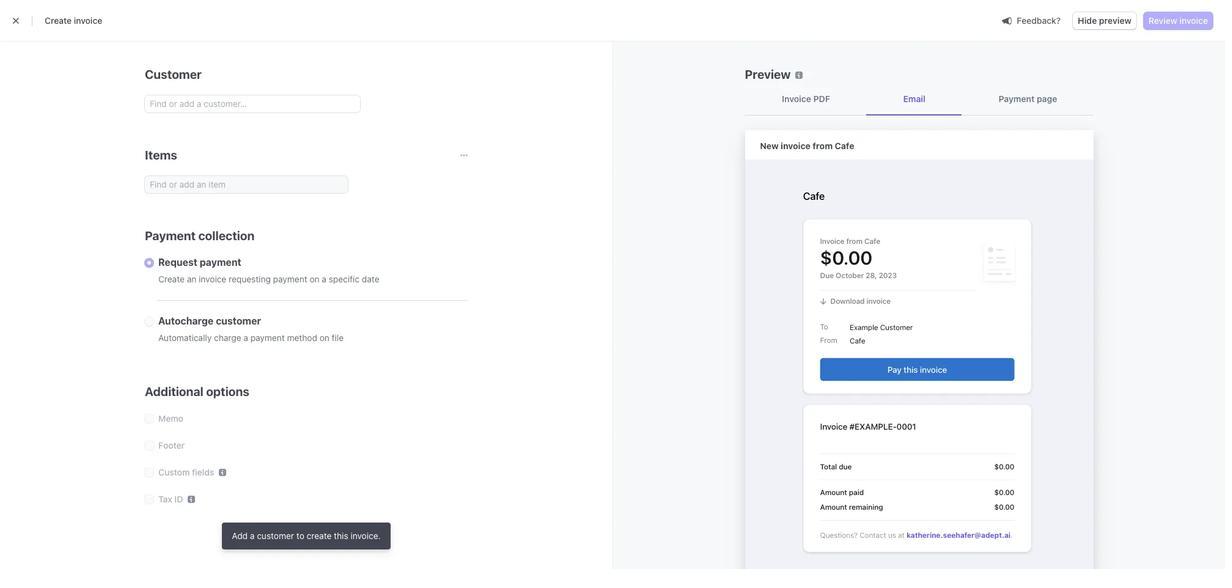 Task type: locate. For each thing, give the bounding box(es) containing it.
a
[[322, 274, 326, 284], [244, 333, 248, 343], [250, 531, 255, 541]]

footer
[[158, 440, 185, 451]]

customer
[[145, 67, 202, 81]]

a left specific
[[322, 274, 326, 284]]

id
[[174, 494, 183, 504]]

on left file
[[320, 333, 329, 343]]

1 vertical spatial payment
[[273, 274, 307, 284]]

payment left 'method'
[[251, 333, 285, 343]]

0 vertical spatial customer
[[216, 315, 261, 327]]

a inside the autocharge customer automatically charge a payment method on file
[[244, 333, 248, 343]]

0 horizontal spatial create
[[45, 15, 72, 26]]

on for payment
[[310, 274, 320, 284]]

on left specific
[[310, 274, 320, 284]]

date
[[362, 274, 379, 284]]

create
[[45, 15, 72, 26], [158, 274, 185, 284]]

on
[[310, 274, 320, 284], [320, 333, 329, 343]]

0 vertical spatial create
[[45, 15, 72, 26]]

1 horizontal spatial create
[[158, 274, 185, 284]]

additional
[[145, 385, 203, 399]]

1 horizontal spatial payment
[[998, 94, 1034, 104]]

this
[[334, 531, 348, 541]]

additional options
[[145, 385, 249, 399]]

charge
[[214, 333, 241, 343]]

1 vertical spatial payment
[[145, 229, 196, 243]]

payment left page
[[998, 94, 1034, 104]]

fields
[[192, 467, 214, 478]]

customer left to
[[257, 531, 294, 541]]

requesting
[[229, 274, 271, 284]]

0 horizontal spatial a
[[244, 333, 248, 343]]

invoice pdf
[[782, 94, 830, 104]]

pdf
[[813, 94, 830, 104]]

custom
[[158, 467, 190, 478]]

2 vertical spatial payment
[[251, 333, 285, 343]]

on inside the request payment create an invoice requesting payment on a specific date
[[310, 274, 320, 284]]

hide preview
[[1078, 15, 1132, 26]]

0 vertical spatial payment
[[998, 94, 1034, 104]]

payment right requesting
[[273, 274, 307, 284]]

to
[[296, 531, 304, 541]]

payment inside tab list
[[998, 94, 1034, 104]]

collection
[[198, 229, 255, 243]]

payment
[[998, 94, 1034, 104], [145, 229, 196, 243]]

email
[[903, 94, 925, 104]]

payment down collection at the left
[[200, 257, 241, 268]]

invoice for review
[[1180, 15, 1208, 26]]

0 vertical spatial on
[[310, 274, 320, 284]]

1 vertical spatial on
[[320, 333, 329, 343]]

file
[[332, 333, 344, 343]]

invoice
[[74, 15, 102, 26], [1180, 15, 1208, 26], [780, 141, 810, 151], [199, 274, 226, 284]]

customer
[[216, 315, 261, 327], [257, 531, 294, 541]]

on inside the autocharge customer automatically charge a payment method on file
[[320, 333, 329, 343]]

2 horizontal spatial a
[[322, 274, 326, 284]]

payment up request at the top left
[[145, 229, 196, 243]]

invoice inside button
[[1180, 15, 1208, 26]]

tab list
[[745, 83, 1094, 116]]

cafe
[[834, 141, 854, 151]]

add
[[232, 531, 248, 541]]

a right add
[[250, 531, 255, 541]]

0 horizontal spatial payment
[[145, 229, 196, 243]]

a right charge
[[244, 333, 248, 343]]

memo
[[158, 413, 183, 424]]

customer up charge
[[216, 315, 261, 327]]

payment
[[200, 257, 241, 268], [273, 274, 307, 284], [251, 333, 285, 343]]

new invoice from cafe
[[760, 141, 854, 151]]

review invoice button
[[1144, 12, 1213, 29]]

1 horizontal spatial a
[[250, 531, 255, 541]]

0 vertical spatial a
[[322, 274, 326, 284]]

invoice for new
[[780, 141, 810, 151]]

1 vertical spatial a
[[244, 333, 248, 343]]

customer inside the autocharge customer automatically charge a payment method on file
[[216, 315, 261, 327]]

1 vertical spatial create
[[158, 274, 185, 284]]

payment page
[[998, 94, 1057, 104]]

new
[[760, 141, 778, 151]]

1 vertical spatial customer
[[257, 531, 294, 541]]

preview
[[1099, 15, 1132, 26]]



Task type: vqa. For each thing, say whether or not it's contained in the screenshot.
"Preview"
yes



Task type: describe. For each thing, give the bounding box(es) containing it.
preview
[[745, 67, 791, 81]]

specific
[[329, 274, 360, 284]]

hide
[[1078, 15, 1097, 26]]

autocharge
[[158, 315, 214, 327]]

2 vertical spatial a
[[250, 531, 255, 541]]

tab list containing invoice pdf
[[745, 83, 1094, 116]]

from
[[812, 141, 832, 151]]

invoice inside the request payment create an invoice requesting payment on a specific date
[[199, 274, 226, 284]]

custom fields
[[158, 467, 214, 478]]

feedback?
[[1017, 15, 1061, 25]]

tax id
[[158, 494, 183, 504]]

hide preview button
[[1073, 12, 1137, 29]]

request
[[158, 257, 197, 268]]

page
[[1036, 94, 1057, 104]]

invoice
[[782, 94, 811, 104]]

0 vertical spatial payment
[[200, 257, 241, 268]]

invoice.
[[351, 531, 381, 541]]

feedback? button
[[997, 12, 1066, 29]]

autocharge customer automatically charge a payment method on file
[[158, 315, 344, 343]]

payment collection
[[145, 229, 255, 243]]

Find or add an item text field
[[145, 176, 348, 193]]

method
[[287, 333, 317, 343]]

items
[[145, 148, 177, 162]]

payment inside the autocharge customer automatically charge a payment method on file
[[251, 333, 285, 343]]

a inside the request payment create an invoice requesting payment on a specific date
[[322, 274, 326, 284]]

Find or add a customer… text field
[[145, 95, 360, 113]]

add a customer to create this invoice.
[[232, 531, 381, 541]]

payment for payment collection
[[145, 229, 196, 243]]

options
[[206, 385, 249, 399]]

invoice for create
[[74, 15, 102, 26]]

create inside the request payment create an invoice requesting payment on a specific date
[[158, 274, 185, 284]]

create invoice
[[45, 15, 102, 26]]

payment for payment page
[[998, 94, 1034, 104]]

on for customer
[[320, 333, 329, 343]]

tax
[[158, 494, 172, 504]]

review invoice
[[1149, 15, 1208, 26]]

automatically
[[158, 333, 212, 343]]

an
[[187, 274, 196, 284]]

request payment create an invoice requesting payment on a specific date
[[158, 257, 379, 284]]

create
[[307, 531, 332, 541]]

review
[[1149, 15, 1178, 26]]



